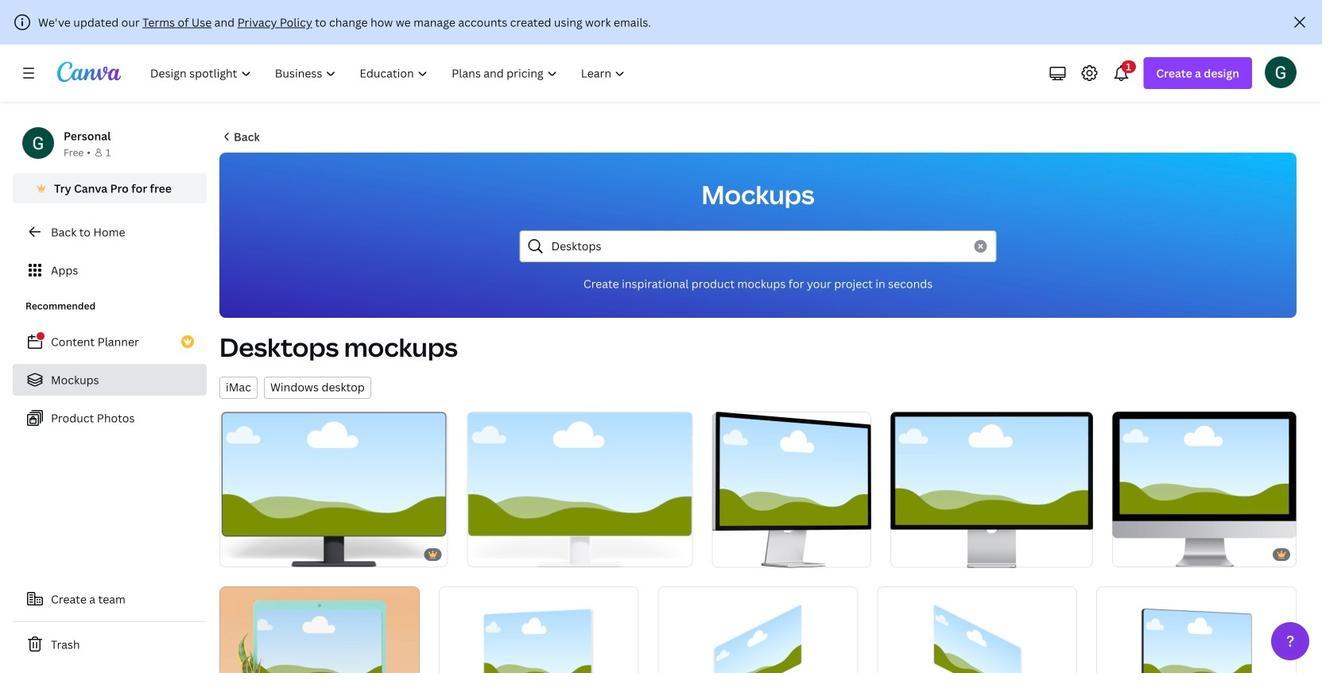 Task type: describe. For each thing, give the bounding box(es) containing it.
imac in 2 colors image
[[1112, 412, 1297, 568]]

Label search field
[[551, 231, 965, 262]]



Task type: locate. For each thing, give the bounding box(es) containing it.
desktop image
[[219, 412, 448, 568], [467, 412, 693, 568], [219, 587, 420, 673], [439, 587, 639, 673], [658, 587, 858, 673], [877, 587, 1077, 673], [1097, 587, 1297, 673]]

group
[[219, 412, 448, 568], [467, 412, 693, 568], [712, 412, 872, 568], [1112, 412, 1297, 568], [219, 587, 420, 673], [439, 587, 639, 673], [658, 587, 858, 673]]

greg robinson image
[[1265, 56, 1297, 88]]

list
[[13, 326, 207, 434]]

1 studio display image from the left
[[712, 412, 872, 568]]

top level navigation element
[[140, 57, 639, 89]]

studio display image
[[712, 412, 872, 568], [891, 412, 1093, 568]]

2 studio display image from the left
[[891, 412, 1093, 568]]

0 horizontal spatial studio display image
[[712, 412, 872, 568]]

1 horizontal spatial studio display image
[[891, 412, 1093, 568]]



Task type: vqa. For each thing, say whether or not it's contained in the screenshot.
a to the top
no



